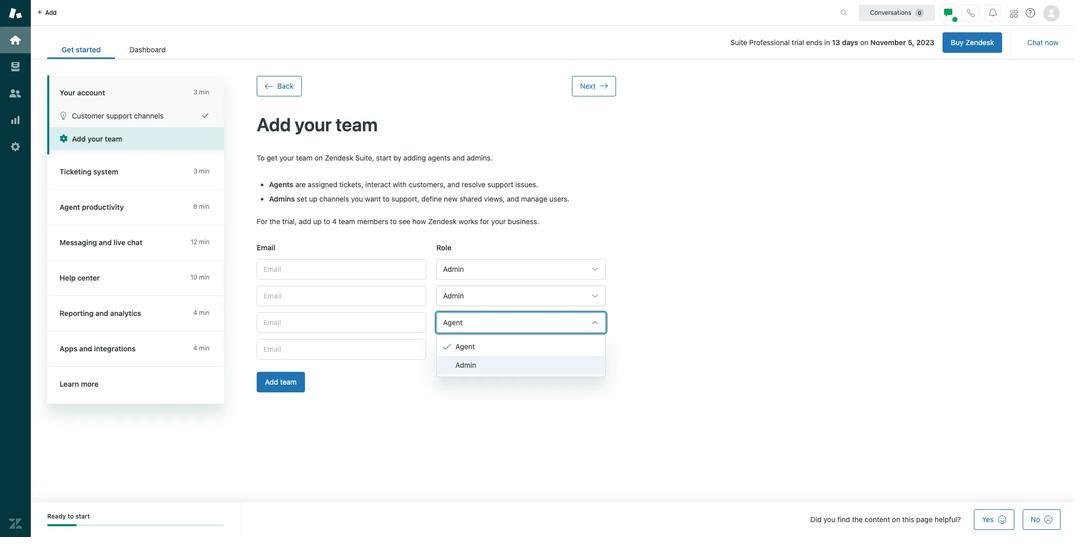 Task type: describe. For each thing, give the bounding box(es) containing it.
more
[[81, 380, 99, 389]]

12
[[191, 238, 197, 246]]

next
[[580, 82, 596, 90]]

zendesk products image
[[1011, 10, 1018, 17]]

learn
[[60, 380, 79, 389]]

5,
[[908, 38, 915, 47]]

admin button for first email field from the top of the page
[[437, 259, 606, 280]]

2023
[[917, 38, 935, 47]]

customer
[[72, 111, 104, 120]]

get help image
[[1026, 8, 1035, 17]]

center
[[77, 274, 100, 282]]

main element
[[0, 0, 31, 538]]

ticketing
[[60, 167, 92, 176]]

interact
[[365, 180, 391, 189]]

back
[[277, 82, 294, 90]]

section containing suite professional trial ends in
[[188, 32, 1003, 53]]

2 vertical spatial zendesk
[[428, 217, 457, 226]]

to
[[257, 154, 265, 162]]

learn more button
[[47, 367, 222, 402]]

help
[[60, 274, 76, 282]]

support inside "button"
[[106, 111, 132, 120]]

no
[[1031, 516, 1040, 524]]

2 agent button from the top
[[437, 339, 606, 360]]

for
[[480, 217, 489, 226]]

assigned
[[308, 180, 338, 189]]

agents are assigned tickets, interact with customers, and resolve support issues.
[[269, 180, 538, 189]]

suite
[[731, 38, 747, 47]]

content
[[865, 516, 890, 524]]

0 horizontal spatial zendesk
[[325, 154, 353, 162]]

users.
[[550, 195, 570, 203]]

4 for reporting and analytics
[[193, 309, 197, 317]]

suite,
[[355, 154, 374, 162]]

add inside add your team button
[[72, 135, 86, 143]]

conversations
[[870, 8, 912, 16]]

new
[[444, 195, 458, 203]]

messaging and live chat
[[60, 238, 142, 247]]

get started
[[62, 45, 101, 54]]

ready
[[47, 513, 66, 521]]

add for add team button
[[265, 378, 278, 387]]

8
[[193, 203, 197, 211]]

helpful?
[[935, 516, 961, 524]]

reporting and analytics
[[60, 309, 141, 318]]

trial,
[[282, 217, 297, 226]]

list box containing agent
[[437, 335, 606, 377]]

manage
[[521, 195, 548, 203]]

for
[[257, 217, 268, 226]]

apps
[[60, 345, 77, 353]]

min for messaging and live chat
[[199, 238, 210, 246]]

min for help center
[[199, 274, 210, 281]]

add your team inside button
[[72, 135, 122, 143]]

define
[[421, 195, 442, 203]]

1 horizontal spatial the
[[852, 516, 863, 524]]

your right get
[[279, 154, 294, 162]]

customer support channels
[[72, 111, 164, 120]]

dashboard
[[130, 45, 166, 54]]

chat
[[127, 238, 142, 247]]

3 min for your account
[[193, 88, 210, 96]]

tickets,
[[339, 180, 364, 189]]

4 min for integrations
[[193, 345, 210, 352]]

add button
[[31, 0, 63, 25]]

next button
[[572, 76, 616, 97]]

0 vertical spatial up
[[309, 195, 318, 203]]

8 min
[[193, 203, 210, 211]]

and left the live
[[99, 238, 112, 247]]

team inside content-title region
[[336, 113, 378, 136]]

zendesk inside button
[[966, 38, 994, 47]]

with
[[393, 180, 407, 189]]

did you find the content on this page helpful?
[[811, 516, 961, 524]]

conversations button
[[859, 4, 935, 21]]

to down 'assigned'
[[324, 217, 330, 226]]

and right views,
[[507, 195, 519, 203]]

business.
[[508, 217, 539, 226]]

agent option
[[437, 338, 605, 356]]

0 vertical spatial on
[[860, 38, 869, 47]]

customer support channels button
[[49, 104, 224, 127]]

issues.
[[515, 180, 538, 189]]

ready to start
[[47, 513, 90, 521]]

13
[[832, 38, 840, 47]]

buy
[[951, 38, 964, 47]]

notifications image
[[989, 8, 997, 17]]

progress bar image
[[47, 525, 77, 527]]

set
[[297, 195, 307, 203]]

3 for account
[[193, 88, 197, 96]]

views,
[[484, 195, 505, 203]]

add team button
[[257, 372, 305, 393]]

this
[[902, 516, 915, 524]]

now
[[1045, 38, 1059, 47]]

get started image
[[9, 33, 22, 47]]

apps and integrations
[[60, 345, 136, 353]]

to left see
[[390, 217, 397, 226]]

and right apps
[[79, 345, 92, 353]]

admin for admin popup button related to 3rd email field from the bottom of the page
[[443, 292, 464, 300]]

and left analytics
[[95, 309, 108, 318]]

members
[[357, 217, 388, 226]]

to get your team on zendesk suite, start by adding agents and admins.
[[257, 154, 493, 162]]

your account
[[60, 88, 105, 97]]

admin image
[[9, 140, 22, 154]]

start inside footer
[[75, 513, 90, 521]]

12 min
[[191, 238, 210, 246]]

customers,
[[409, 180, 446, 189]]

chat now
[[1028, 38, 1059, 47]]

no button
[[1023, 510, 1061, 530]]

shared
[[460, 195, 482, 203]]

1 vertical spatial up
[[313, 217, 322, 226]]

email
[[257, 244, 275, 252]]



Task type: vqa. For each thing, say whether or not it's contained in the screenshot.
topmost the Objects
no



Task type: locate. For each thing, give the bounding box(es) containing it.
your right for
[[491, 217, 506, 226]]

admin option
[[437, 356, 605, 375]]

zendesk image
[[9, 518, 22, 531]]

3
[[193, 88, 197, 96], [193, 167, 197, 175]]

3 min inside your account heading
[[193, 88, 210, 96]]

1 vertical spatial add
[[299, 217, 311, 226]]

by
[[393, 154, 402, 162]]

admins.
[[467, 154, 493, 162]]

2 3 from the top
[[193, 167, 197, 175]]

1 horizontal spatial add
[[299, 217, 311, 226]]

1 admin button from the top
[[437, 259, 606, 280]]

reporting
[[60, 309, 94, 318]]

0 vertical spatial start
[[376, 154, 392, 162]]

to inside footer
[[68, 513, 74, 521]]

0 horizontal spatial start
[[75, 513, 90, 521]]

zendesk right the how
[[428, 217, 457, 226]]

0 vertical spatial 4
[[332, 217, 337, 226]]

customers image
[[9, 87, 22, 100]]

0 vertical spatial agent button
[[437, 313, 606, 333]]

0 vertical spatial you
[[351, 195, 363, 203]]

3 min from the top
[[199, 203, 210, 211]]

november
[[871, 38, 906, 47]]

0 horizontal spatial you
[[351, 195, 363, 203]]

4 min for analytics
[[193, 309, 210, 317]]

add right trial,
[[299, 217, 311, 226]]

and up new
[[448, 180, 460, 189]]

on inside footer
[[892, 516, 901, 524]]

add for content-title region
[[257, 113, 291, 136]]

admins set up channels you want to support, define new shared views, and manage users.
[[269, 195, 570, 203]]

chat now button
[[1019, 32, 1067, 53]]

3 min
[[193, 88, 210, 96], [193, 167, 210, 175]]

button displays agent's chat status as online. image
[[944, 8, 953, 17]]

1 vertical spatial zendesk
[[325, 154, 353, 162]]

0 vertical spatial 3
[[193, 88, 197, 96]]

zendesk right "buy"
[[966, 38, 994, 47]]

1 horizontal spatial you
[[824, 516, 836, 524]]

support
[[106, 111, 132, 120], [488, 180, 514, 189]]

min for apps and integrations
[[199, 345, 210, 352]]

up right trial,
[[313, 217, 322, 226]]

agent
[[60, 203, 80, 212], [443, 318, 463, 327], [456, 343, 475, 351], [443, 345, 463, 354]]

agents
[[428, 154, 451, 162]]

3 email field from the top
[[257, 313, 426, 333]]

add your team button
[[49, 127, 224, 150]]

0 horizontal spatial channels
[[134, 111, 164, 120]]

professional
[[749, 38, 790, 47]]

system
[[93, 167, 118, 176]]

2 horizontal spatial zendesk
[[966, 38, 994, 47]]

1 vertical spatial agent button
[[437, 339, 606, 360]]

help center
[[60, 274, 100, 282]]

0 vertical spatial admin button
[[437, 259, 606, 280]]

1 3 min from the top
[[193, 88, 210, 96]]

are
[[295, 180, 306, 189]]

10
[[191, 274, 197, 281]]

1 horizontal spatial support
[[488, 180, 514, 189]]

1 email field from the top
[[257, 259, 426, 280]]

0 vertical spatial zendesk
[[966, 38, 994, 47]]

the right find in the bottom right of the page
[[852, 516, 863, 524]]

channels
[[134, 111, 164, 120], [319, 195, 349, 203]]

Email field
[[257, 259, 426, 280], [257, 286, 426, 307], [257, 313, 426, 333], [257, 339, 426, 360]]

up right the set
[[309, 195, 318, 203]]

0 horizontal spatial on
[[315, 154, 323, 162]]

admin button up agent option
[[437, 286, 606, 307]]

4
[[332, 217, 337, 226], [193, 309, 197, 317], [193, 345, 197, 352]]

1 vertical spatial on
[[315, 154, 323, 162]]

channels up add your team button
[[134, 111, 164, 120]]

productivity
[[82, 203, 124, 212]]

analytics
[[110, 309, 141, 318]]

works
[[459, 217, 478, 226]]

0 vertical spatial the
[[270, 217, 280, 226]]

dashboard tab
[[115, 40, 180, 59]]

1 vertical spatial 4 min
[[193, 345, 210, 352]]

admin button
[[437, 259, 606, 280], [437, 286, 606, 307]]

start inside region
[[376, 154, 392, 162]]

start
[[376, 154, 392, 162], [75, 513, 90, 521]]

channels inside region
[[319, 195, 349, 203]]

to up progress bar image
[[68, 513, 74, 521]]

5 min from the top
[[199, 274, 210, 281]]

learn more
[[60, 380, 99, 389]]

messaging
[[60, 238, 97, 247]]

0 horizontal spatial the
[[270, 217, 280, 226]]

in
[[825, 38, 830, 47]]

add your team down "customer"
[[72, 135, 122, 143]]

on left this
[[892, 516, 901, 524]]

views image
[[9, 60, 22, 73]]

add inside region
[[299, 217, 311, 226]]

your account heading
[[47, 75, 224, 104]]

support inside region
[[488, 180, 514, 189]]

see
[[399, 217, 411, 226]]

chat
[[1028, 38, 1043, 47]]

1 vertical spatial 3 min
[[193, 167, 210, 175]]

1 3 from the top
[[193, 88, 197, 96]]

role
[[437, 244, 452, 252]]

region containing to get your team on zendesk suite, start by adding agents and admins.
[[257, 153, 616, 405]]

1 horizontal spatial start
[[376, 154, 392, 162]]

add right zendesk support icon
[[45, 8, 57, 16]]

buy zendesk
[[951, 38, 994, 47]]

2 email field from the top
[[257, 286, 426, 307]]

0 vertical spatial 3 min
[[193, 88, 210, 96]]

4 email field from the top
[[257, 339, 426, 360]]

4 for apps and integrations
[[193, 345, 197, 352]]

agent inside option
[[456, 343, 475, 351]]

1 horizontal spatial zendesk
[[428, 217, 457, 226]]

start up progress bar image
[[75, 513, 90, 521]]

0 vertical spatial add
[[45, 8, 57, 16]]

admin for admin popup button for first email field from the top of the page
[[443, 265, 464, 274]]

channels inside "button"
[[134, 111, 164, 120]]

how
[[413, 217, 426, 226]]

admin
[[443, 265, 464, 274], [443, 292, 464, 300], [456, 361, 476, 370]]

3 min for ticketing system
[[193, 167, 210, 175]]

0 horizontal spatial support
[[106, 111, 132, 120]]

footer
[[31, 503, 1075, 538]]

on up 'assigned'
[[315, 154, 323, 162]]

10 min
[[191, 274, 210, 281]]

on right days
[[860, 38, 869, 47]]

tab list
[[47, 40, 180, 59]]

region
[[257, 153, 616, 405]]

live
[[114, 238, 125, 247]]

2 admin button from the top
[[437, 286, 606, 307]]

channels down 'assigned'
[[319, 195, 349, 203]]

back button
[[257, 76, 302, 97]]

0 vertical spatial support
[[106, 111, 132, 120]]

2 horizontal spatial on
[[892, 516, 901, 524]]

admin button for 3rd email field from the bottom of the page
[[437, 286, 606, 307]]

1 min from the top
[[199, 88, 210, 96]]

1 vertical spatial support
[[488, 180, 514, 189]]

your down "customer"
[[88, 135, 103, 143]]

support up views,
[[488, 180, 514, 189]]

up
[[309, 195, 318, 203], [313, 217, 322, 226]]

admin inside admin option
[[456, 361, 476, 370]]

add
[[45, 8, 57, 16], [299, 217, 311, 226]]

3 inside your account heading
[[193, 88, 197, 96]]

min inside your account heading
[[199, 88, 210, 96]]

the right for
[[270, 217, 280, 226]]

list box
[[437, 335, 606, 377]]

zendesk
[[966, 38, 994, 47], [325, 154, 353, 162], [428, 217, 457, 226]]

progress-bar progress bar
[[47, 525, 224, 527]]

1 vertical spatial 3
[[193, 167, 197, 175]]

page
[[917, 516, 933, 524]]

integrations
[[94, 345, 136, 353]]

0 horizontal spatial add your team
[[72, 135, 122, 143]]

want
[[365, 195, 381, 203]]

3 for system
[[193, 167, 197, 175]]

buy zendesk button
[[943, 32, 1003, 53]]

2 vertical spatial 4
[[193, 345, 197, 352]]

admin button down business.
[[437, 259, 606, 280]]

1 vertical spatial admin
[[443, 292, 464, 300]]

and right agents
[[453, 154, 465, 162]]

support,
[[392, 195, 419, 203]]

add your team down back
[[257, 113, 378, 136]]

min for ticketing system
[[199, 167, 210, 175]]

to
[[383, 195, 390, 203], [324, 217, 330, 226], [390, 217, 397, 226], [68, 513, 74, 521]]

add your team inside content-title region
[[257, 113, 378, 136]]

ends
[[806, 38, 823, 47]]

footer containing did you find the content on this page helpful?
[[31, 503, 1075, 538]]

1 horizontal spatial channels
[[319, 195, 349, 203]]

trial
[[792, 38, 804, 47]]

suite professional trial ends in 13 days on november 5, 2023
[[731, 38, 935, 47]]

support up add your team button
[[106, 111, 132, 120]]

your down back button
[[295, 113, 332, 136]]

zendesk support image
[[9, 7, 22, 20]]

did
[[811, 516, 822, 524]]

0 vertical spatial admin
[[443, 265, 464, 274]]

0 vertical spatial 4 min
[[193, 309, 210, 317]]

section
[[188, 32, 1003, 53]]

4 min from the top
[[199, 238, 210, 246]]

agents
[[269, 180, 293, 189]]

reporting image
[[9, 113, 22, 127]]

agent productivity
[[60, 203, 124, 212]]

6 min from the top
[[199, 309, 210, 317]]

1 vertical spatial admin button
[[437, 286, 606, 307]]

min for reporting and analytics
[[199, 309, 210, 317]]

7 min from the top
[[199, 345, 210, 352]]

1 vertical spatial 4
[[193, 309, 197, 317]]

min for agent productivity
[[199, 203, 210, 211]]

add inside add team button
[[265, 378, 278, 387]]

2 4 min from the top
[[193, 345, 210, 352]]

find
[[838, 516, 850, 524]]

resolve
[[462, 180, 486, 189]]

1 vertical spatial you
[[824, 516, 836, 524]]

0 horizontal spatial add
[[45, 8, 57, 16]]

your inside content-title region
[[295, 113, 332, 136]]

November 5, 2023 text field
[[871, 38, 935, 47]]

add inside add dropdown button
[[45, 8, 57, 16]]

to right want
[[383, 195, 390, 203]]

2 3 min from the top
[[193, 167, 210, 175]]

0 vertical spatial channels
[[134, 111, 164, 120]]

start left by
[[376, 154, 392, 162]]

2 min from the top
[[199, 167, 210, 175]]

content-title region
[[257, 113, 616, 137]]

1 vertical spatial start
[[75, 513, 90, 521]]

1 vertical spatial channels
[[319, 195, 349, 203]]

you down tickets,
[[351, 195, 363, 203]]

and
[[453, 154, 465, 162], [448, 180, 460, 189], [507, 195, 519, 203], [99, 238, 112, 247], [95, 309, 108, 318], [79, 345, 92, 353]]

days
[[842, 38, 859, 47]]

agent button
[[437, 313, 606, 333], [437, 339, 606, 360]]

1 4 min from the top
[[193, 309, 210, 317]]

zendesk left suite,
[[325, 154, 353, 162]]

your
[[295, 113, 332, 136], [88, 135, 103, 143], [279, 154, 294, 162], [491, 217, 506, 226]]

min for your account
[[199, 88, 210, 96]]

2 vertical spatial on
[[892, 516, 901, 524]]

1 horizontal spatial add your team
[[257, 113, 378, 136]]

get
[[62, 45, 74, 54]]

you right did
[[824, 516, 836, 524]]

admins
[[269, 195, 295, 203]]

1 agent button from the top
[[437, 313, 606, 333]]

ticketing system
[[60, 167, 118, 176]]

4 min
[[193, 309, 210, 317], [193, 345, 210, 352]]

add inside content-title region
[[257, 113, 291, 136]]

tab list containing get started
[[47, 40, 180, 59]]

your inside add your team button
[[88, 135, 103, 143]]

1 horizontal spatial on
[[860, 38, 869, 47]]

team
[[336, 113, 378, 136], [105, 135, 122, 143], [296, 154, 313, 162], [339, 217, 355, 226], [280, 378, 297, 387]]

started
[[76, 45, 101, 54]]

1 vertical spatial the
[[852, 516, 863, 524]]

2 vertical spatial admin
[[456, 361, 476, 370]]

you inside footer
[[824, 516, 836, 524]]



